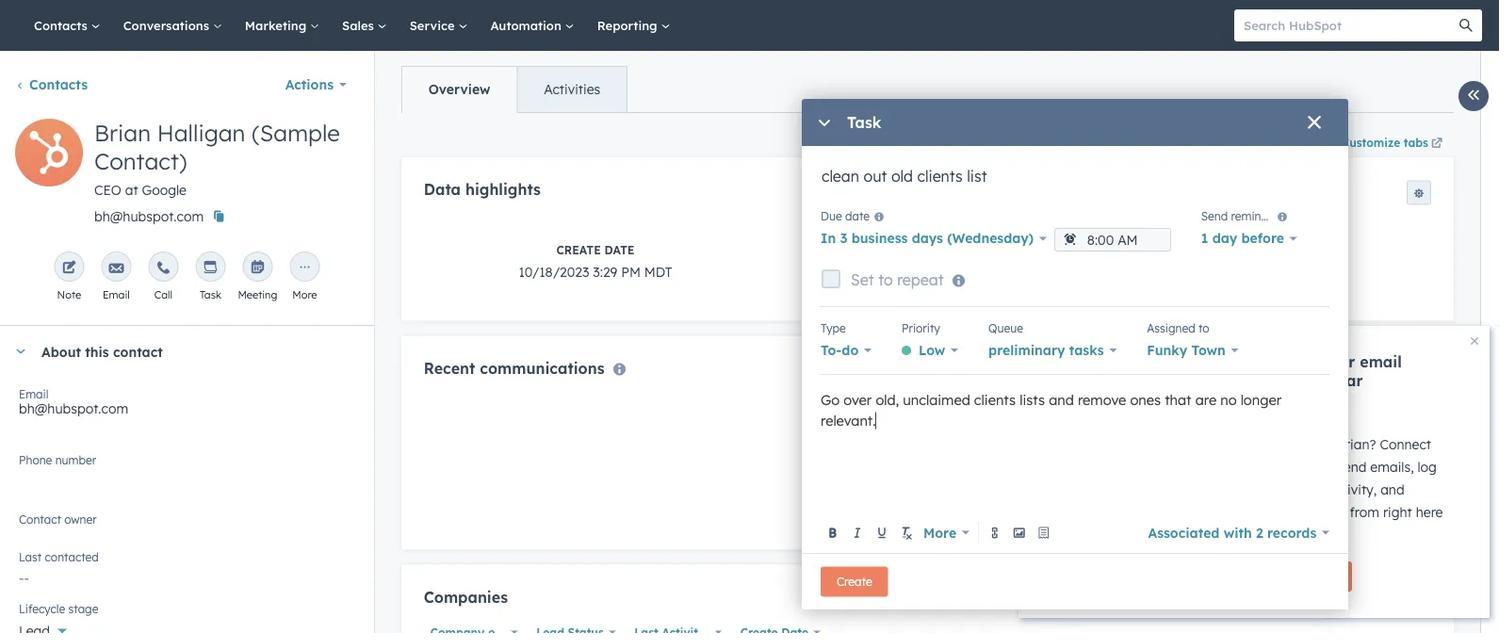 Task type: describe. For each thing, give the bounding box(es) containing it.
no owner button
[[19, 509, 355, 540]]

to for ready
[[1241, 436, 1254, 453]]

associated with 2 records button
[[1148, 520, 1330, 546]]

pro
[[1198, 352, 1223, 371]]

2 date from the left
[[1292, 243, 1322, 257]]

funky town button
[[1147, 337, 1239, 364]]

add
[[1362, 593, 1383, 607]]

send
[[1201, 209, 1228, 223]]

account inside pro tip: connect your email account and calendar
[[1198, 371, 1258, 390]]

do
[[842, 342, 859, 359]]

data highlights
[[424, 180, 541, 199]]

repeat
[[897, 270, 944, 289]]

service link
[[398, 0, 479, 51]]

close dialog image
[[1307, 116, 1322, 131]]

call
[[154, 288, 172, 302]]

log
[[1418, 459, 1437, 475]]

Search HubSpot search field
[[1235, 9, 1465, 41]]

in 3 business days (wednesday) button
[[821, 225, 1047, 252]]

service
[[410, 17, 458, 33]]

associated
[[1148, 524, 1220, 541]]

longer
[[1241, 392, 1282, 409]]

to for set
[[878, 270, 893, 289]]

low button
[[902, 337, 959, 364]]

minimize dialog image
[[817, 116, 832, 131]]

companies
[[424, 588, 508, 606]]

owner up 'contacted'
[[64, 512, 97, 526]]

connect
[[1257, 352, 1316, 371]]

old,
[[876, 392, 899, 409]]

2 vertical spatial email
[[1290, 482, 1324, 498]]

about this contact
[[41, 343, 163, 360]]

tip:
[[1228, 352, 1252, 371]]

before
[[1242, 230, 1284, 247]]

recent communications
[[424, 358, 605, 377]]

sales link
[[331, 0, 398, 51]]

edit button
[[15, 119, 83, 193]]

go over old, unclaimed clients lists and remove ones that are no longer relevant.
[[821, 392, 1286, 429]]

1
[[1201, 230, 1209, 247]]

customize tabs link
[[1316, 127, 1454, 157]]

contact
[[113, 343, 163, 360]]

actions button
[[273, 66, 359, 104]]

send
[[1337, 459, 1367, 475]]

no
[[1221, 392, 1237, 409]]

brian?
[[1337, 436, 1376, 453]]

to left send
[[1321, 459, 1334, 475]]

out
[[1296, 436, 1317, 453]]

meetings
[[1256, 504, 1313, 521]]

1 vertical spatial contacts
[[29, 76, 88, 93]]

Title text field
[[821, 165, 1330, 203]]

stage
[[68, 602, 98, 616]]

email for email
[[103, 288, 130, 302]]

0 vertical spatial contacts link
[[23, 0, 112, 51]]

contacted
[[45, 550, 99, 564]]

minutes
[[1243, 403, 1285, 417]]

business
[[852, 230, 908, 247]]

over
[[844, 392, 872, 409]]

lists
[[1020, 392, 1045, 409]]

add button
[[1333, 588, 1396, 612]]

activities button
[[517, 67, 627, 112]]

that
[[1165, 392, 1192, 409]]

calendar
[[1297, 371, 1363, 390]]

more image
[[297, 261, 312, 276]]

highlights
[[465, 180, 541, 199]]

meeting image
[[250, 261, 265, 276]]

last activity date
[[1198, 243, 1322, 257]]

activity
[[1231, 243, 1288, 257]]

day
[[1213, 230, 1238, 247]]

meeting
[[238, 288, 277, 302]]

date inside 'create date 10/18/2023 3:29 pm mdt'
[[605, 243, 635, 257]]

0 vertical spatial bh@hubspot.com
[[94, 208, 204, 225]]

at
[[125, 182, 138, 198]]

conversations
[[123, 17, 213, 33]]

HH:MM text field
[[1054, 228, 1171, 252]]

with
[[1224, 524, 1252, 541]]

last contacted
[[19, 550, 99, 564]]

last for last activity date
[[1198, 243, 1227, 257]]

assigned to
[[1147, 321, 1210, 335]]

days
[[912, 230, 943, 247]]

email inside pro tip: connect your email account and calendar
[[1360, 352, 1402, 371]]

here
[[1416, 504, 1443, 521]]

no activities. alert
[[424, 400, 1432, 527]]

schedule
[[1198, 504, 1252, 521]]

1 vertical spatial bh@hubspot.com
[[19, 401, 128, 417]]

this
[[85, 343, 109, 360]]

from
[[1350, 504, 1380, 521]]

tabs
[[1404, 135, 1429, 149]]

0 horizontal spatial task
[[200, 288, 221, 302]]

clients
[[974, 392, 1016, 409]]

2 vertical spatial your
[[1198, 482, 1226, 498]]

2 inside associated with 2 records popup button
[[1256, 524, 1264, 541]]

to for assigned
[[1199, 321, 1210, 335]]

reminder
[[1231, 209, 1279, 223]]

ready
[[1198, 436, 1237, 453]]

last for last contacted
[[19, 550, 42, 564]]

due date
[[821, 209, 870, 223]]

navigation containing overview
[[401, 66, 628, 113]]

no activities.
[[887, 507, 968, 524]]

send reminder
[[1201, 209, 1279, 223]]

overview
[[429, 81, 490, 98]]

about for about this contact
[[41, 343, 81, 360]]

and for calendar
[[1263, 371, 1292, 390]]

reporting link
[[586, 0, 682, 51]]

all
[[1332, 504, 1346, 521]]

are
[[1196, 392, 1217, 409]]

phone number
[[19, 453, 96, 467]]

remove
[[1078, 392, 1126, 409]]

search image
[[1460, 19, 1473, 32]]

about 2 minutes
[[1198, 403, 1285, 417]]

no inside contact owner no owner
[[19, 519, 37, 536]]



Task type: vqa. For each thing, say whether or not it's contained in the screenshot.
first menu from the bottom of the page
no



Task type: locate. For each thing, give the bounding box(es) containing it.
communications
[[480, 358, 605, 377]]

records
[[1268, 524, 1317, 541]]

lead
[[912, 263, 943, 280]]

more down more "icon"
[[292, 288, 317, 302]]

lifecycle for lifecycle stage lead
[[875, 243, 939, 257]]

0 horizontal spatial about
[[41, 343, 81, 360]]

ceo
[[94, 182, 121, 198]]

about for about 2 minutes
[[1198, 403, 1230, 417]]

mdt
[[644, 263, 672, 280]]

contact owner no owner
[[19, 512, 97, 536]]

2 left longer
[[1233, 403, 1239, 417]]

go
[[821, 392, 840, 409]]

1 vertical spatial and
[[1049, 392, 1074, 409]]

1 horizontal spatial email
[[1290, 482, 1324, 498]]

reporting
[[597, 17, 661, 33]]

account inside ready to reach out to brian? connect your email account to send emails, log your contacts' email activity, and schedule meetings — all from right here in hubspot.
[[1267, 459, 1317, 475]]

task
[[847, 113, 882, 132], [200, 288, 221, 302]]

and up longer
[[1263, 371, 1292, 390]]

account down out
[[1267, 459, 1317, 475]]

email for email bh@hubspot.com
[[19, 387, 48, 401]]

1 vertical spatial email
[[1229, 459, 1263, 475]]

about this contact button
[[0, 326, 355, 377]]

1 vertical spatial contacts link
[[15, 76, 88, 93]]

preliminary
[[989, 342, 1065, 359]]

1 vertical spatial 2
[[1256, 524, 1264, 541]]

create for create
[[837, 575, 872, 589]]

task down task icon at the left of page
[[200, 288, 221, 302]]

email image
[[109, 261, 124, 276]]

in 3 business days (wednesday)
[[821, 230, 1034, 247]]

in
[[1198, 527, 1209, 543]]

number
[[55, 453, 96, 467]]

no up last contacted
[[19, 519, 37, 536]]

0 vertical spatial and
[[1263, 371, 1292, 390]]

1 horizontal spatial account
[[1267, 459, 1317, 475]]

email inside email bh@hubspot.com
[[19, 387, 48, 401]]

Phone number text field
[[19, 450, 355, 487]]

owner up last contacted
[[41, 519, 79, 536]]

queue
[[989, 321, 1023, 335]]

create inside create button
[[837, 575, 872, 589]]

date
[[845, 209, 870, 223]]

relevant.
[[821, 412, 876, 429]]

1 vertical spatial account
[[1267, 459, 1317, 475]]

reach
[[1258, 436, 1292, 453]]

type
[[821, 321, 846, 335]]

about up ready
[[1198, 403, 1230, 417]]

date right before
[[1292, 243, 1322, 257]]

connect
[[1380, 436, 1431, 453]]

sales
[[342, 17, 378, 33]]

brian
[[94, 119, 151, 147]]

customize tabs
[[1342, 135, 1429, 149]]

ones
[[1130, 392, 1161, 409]]

1 horizontal spatial task
[[847, 113, 882, 132]]

bh@hubspot.com down google
[[94, 208, 204, 225]]

priority
[[902, 321, 941, 335]]

1 horizontal spatial email
[[103, 288, 130, 302]]

phone
[[19, 453, 52, 467]]

0 horizontal spatial no
[[19, 519, 37, 536]]

1 vertical spatial task
[[200, 288, 221, 302]]

set to repeat
[[851, 270, 944, 289]]

0 vertical spatial 2
[[1233, 403, 1239, 417]]

0 vertical spatial about
[[41, 343, 81, 360]]

0 vertical spatial task
[[847, 113, 882, 132]]

email down caret icon
[[19, 387, 48, 401]]

1 horizontal spatial lifecycle
[[875, 243, 939, 257]]

1 vertical spatial about
[[1198, 403, 1230, 417]]

to right "set"
[[878, 270, 893, 289]]

1 horizontal spatial create
[[837, 575, 872, 589]]

stage
[[943, 243, 980, 257]]

funky town
[[1147, 342, 1226, 359]]

email
[[1360, 352, 1402, 371], [1229, 459, 1263, 475], [1290, 482, 1324, 498]]

lifecycle for lifecycle stage
[[19, 602, 65, 616]]

preliminary tasks
[[989, 342, 1104, 359]]

date
[[605, 243, 635, 257], [1292, 243, 1322, 257]]

caret image
[[15, 349, 26, 354]]

ready to reach out to brian? connect your email account to send emails, log your contacts' email activity, and schedule meetings — all from right here in hubspot.
[[1198, 436, 1443, 543]]

0 horizontal spatial lifecycle
[[19, 602, 65, 616]]

your down ready
[[1198, 459, 1226, 475]]

bh@hubspot.com up number at the left
[[19, 401, 128, 417]]

2 horizontal spatial and
[[1381, 482, 1405, 498]]

contacts'
[[1229, 482, 1286, 498]]

1 day before button
[[1201, 225, 1297, 252]]

no left "activities."
[[887, 507, 906, 524]]

0 vertical spatial create
[[557, 243, 601, 257]]

in
[[821, 230, 836, 247]]

1 horizontal spatial 2
[[1256, 524, 1264, 541]]

and inside ready to reach out to brian? connect your email account to send emails, log your contacts' email activity, and schedule meetings — all from right here in hubspot.
[[1381, 482, 1405, 498]]

close image
[[1471, 337, 1479, 345]]

account
[[1198, 371, 1258, 390], [1267, 459, 1317, 475]]

to-do button
[[821, 337, 872, 364]]

no inside alert
[[887, 507, 906, 524]]

overview button
[[402, 67, 517, 112]]

2 vertical spatial and
[[1381, 482, 1405, 498]]

0 horizontal spatial last
[[19, 550, 42, 564]]

your up the schedule
[[1198, 482, 1226, 498]]

0 horizontal spatial create
[[557, 243, 601, 257]]

halligan
[[157, 119, 245, 147]]

date up the pm
[[605, 243, 635, 257]]

0 vertical spatial contacts
[[34, 17, 91, 33]]

2
[[1233, 403, 1239, 417], [1256, 524, 1264, 541]]

and for remove
[[1049, 392, 1074, 409]]

call image
[[156, 261, 171, 276]]

emails,
[[1371, 459, 1414, 475]]

and down emails,
[[1381, 482, 1405, 498]]

to left reach on the bottom right of page
[[1241, 436, 1254, 453]]

no
[[887, 507, 906, 524], [19, 519, 37, 536]]

1 horizontal spatial and
[[1263, 371, 1292, 390]]

1 horizontal spatial last
[[1198, 243, 1227, 257]]

0 horizontal spatial more
[[292, 288, 317, 302]]

email up 'contacts''
[[1229, 459, 1263, 475]]

1 horizontal spatial date
[[1292, 243, 1322, 257]]

0 horizontal spatial email
[[19, 387, 48, 401]]

your inside pro tip: connect your email account and calendar
[[1321, 352, 1356, 371]]

create inside 'create date 10/18/2023 3:29 pm mdt'
[[557, 243, 601, 257]]

0 horizontal spatial 2
[[1233, 403, 1239, 417]]

0 vertical spatial email
[[103, 288, 130, 302]]

0 horizontal spatial account
[[1198, 371, 1258, 390]]

more inside popup button
[[924, 524, 957, 541]]

right
[[1383, 504, 1413, 521]]

email up —
[[1290, 482, 1324, 498]]

last down contact
[[19, 550, 42, 564]]

and inside pro tip: connect your email account and calendar
[[1263, 371, 1292, 390]]

0 vertical spatial your
[[1321, 352, 1356, 371]]

email
[[103, 288, 130, 302], [19, 387, 48, 401]]

create for create date 10/18/2023 3:29 pm mdt
[[557, 243, 601, 257]]

0 horizontal spatial date
[[605, 243, 635, 257]]

town
[[1192, 342, 1226, 359]]

lifecycle inside lifecycle stage lead
[[875, 243, 939, 257]]

1 vertical spatial your
[[1198, 459, 1226, 475]]

to
[[878, 270, 893, 289], [1199, 321, 1210, 335], [1241, 436, 1254, 453], [1320, 436, 1333, 453], [1321, 459, 1334, 475]]

1 vertical spatial lifecycle
[[19, 602, 65, 616]]

assigned
[[1147, 321, 1196, 335]]

1 date from the left
[[605, 243, 635, 257]]

to up town
[[1199, 321, 1210, 335]]

0 vertical spatial last
[[1198, 243, 1227, 257]]

0 horizontal spatial and
[[1049, 392, 1074, 409]]

automation
[[490, 17, 565, 33]]

data
[[424, 180, 461, 199]]

1 horizontal spatial about
[[1198, 403, 1230, 417]]

set
[[851, 270, 874, 289]]

account up no
[[1198, 371, 1258, 390]]

contact
[[19, 512, 61, 526]]

task image
[[203, 261, 218, 276]]

funky
[[1147, 342, 1188, 359]]

recent
[[424, 358, 475, 377]]

about left this
[[41, 343, 81, 360]]

2 horizontal spatial email
[[1360, 352, 1402, 371]]

more
[[292, 288, 317, 302], [924, 524, 957, 541]]

navigation
[[401, 66, 628, 113]]

0 vertical spatial more
[[292, 288, 317, 302]]

about inside dropdown button
[[41, 343, 81, 360]]

1 horizontal spatial more
[[924, 524, 957, 541]]

and inside go over old, unclaimed clients lists and remove ones that are no longer relevant.
[[1049, 392, 1074, 409]]

your right connect
[[1321, 352, 1356, 371]]

(sample
[[252, 119, 340, 147]]

10/18/2023
[[519, 263, 589, 280]]

1 vertical spatial more
[[924, 524, 957, 541]]

more button
[[920, 520, 973, 546]]

email up brian?
[[1360, 352, 1402, 371]]

0 vertical spatial account
[[1198, 371, 1258, 390]]

marketing
[[245, 17, 310, 33]]

last down send
[[1198, 243, 1227, 257]]

pro tip: connect your email account and calendar
[[1198, 352, 1402, 390]]

and right the lists
[[1049, 392, 1074, 409]]

task right minimize dialog icon
[[847, 113, 882, 132]]

1 vertical spatial email
[[19, 387, 48, 401]]

note image
[[62, 261, 77, 276]]

1 vertical spatial last
[[19, 550, 42, 564]]

1 horizontal spatial no
[[887, 507, 906, 524]]

and
[[1263, 371, 1292, 390], [1049, 392, 1074, 409], [1381, 482, 1405, 498]]

email down email icon
[[103, 288, 130, 302]]

3
[[840, 230, 848, 247]]

activities.
[[909, 507, 968, 524]]

lifecycle stage
[[19, 602, 98, 616]]

2 right 'with'
[[1256, 524, 1264, 541]]

search button
[[1450, 9, 1482, 41]]

hubspot.
[[1213, 527, 1270, 543]]

due
[[821, 209, 842, 223]]

1 vertical spatial create
[[837, 575, 872, 589]]

note
[[57, 288, 81, 302]]

to right out
[[1320, 436, 1333, 453]]

Last contacted text field
[[19, 561, 355, 591]]

preliminary tasks button
[[989, 337, 1117, 364]]

0 vertical spatial email
[[1360, 352, 1402, 371]]

more down "activities."
[[924, 524, 957, 541]]

brian halligan (sample contact) ceo at google
[[94, 119, 340, 198]]

0 vertical spatial lifecycle
[[875, 243, 939, 257]]

0 horizontal spatial email
[[1229, 459, 1263, 475]]



